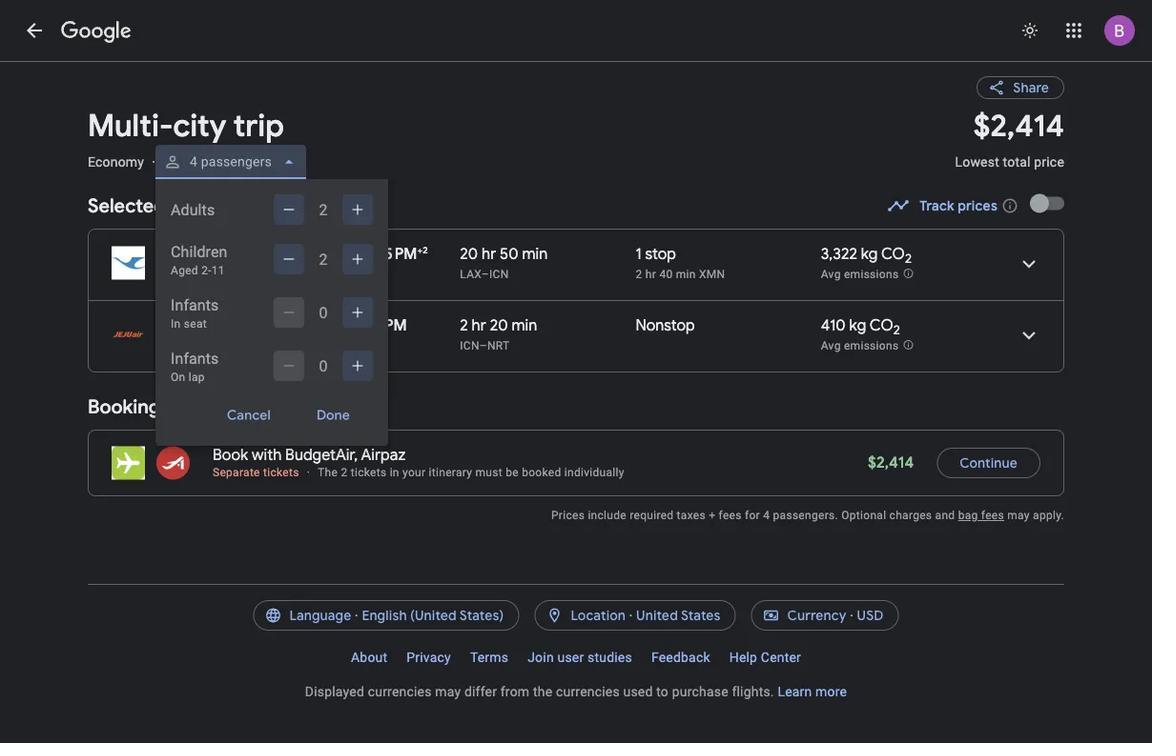 Task type: vqa. For each thing, say whether or not it's contained in the screenshot.
Infants On lap's 0
yes



Task type: locate. For each thing, give the bounding box(es) containing it.
infants on lap
[[171, 350, 219, 384]]

2 left 12:35 pm
[[319, 250, 328, 268]]

avg down 410
[[821, 339, 841, 353]]

– up 2 hr 20 min icn – nrt
[[481, 268, 489, 281]]

1 stop flight. element
[[636, 245, 676, 267]]

nov left 16
[[211, 316, 239, 336]]

0 horizontal spatial tickets
[[263, 466, 299, 480]]

2 avg from the top
[[821, 339, 841, 353]]

1 vertical spatial 0
[[319, 357, 328, 375]]

2 down lax
[[460, 316, 468, 336]]

0 vertical spatial $2,414
[[974, 106, 1064, 145]]

0 horizontal spatial 4
[[190, 154, 197, 170]]

1 horizontal spatial tickets
[[351, 466, 387, 480]]

0 horizontal spatial currencies
[[368, 684, 432, 700]]

required
[[630, 509, 674, 523]]

2 tickets from the left
[[351, 466, 387, 480]]

emissions down 410 kg co 2
[[844, 339, 899, 353]]

avg emissions for 410
[[821, 339, 899, 353]]

0 vertical spatial min
[[522, 245, 548, 264]]

2
[[319, 201, 328, 219], [319, 250, 328, 268], [905, 251, 912, 267], [636, 268, 642, 281], [460, 316, 468, 336], [893, 322, 900, 338], [341, 466, 348, 480]]

1 horizontal spatial 20
[[490, 316, 508, 336]]

kg inside 410 kg co 2
[[849, 316, 866, 336]]

0 vertical spatial avg emissions
[[821, 268, 899, 281]]

1 avg emissions from the top
[[821, 268, 899, 281]]

infants
[[171, 296, 219, 314], [171, 350, 219, 368]]

co right 3,322
[[881, 245, 905, 264]]

1 horizontal spatial fees
[[981, 509, 1004, 523]]

0 vertical spatial avg
[[821, 268, 841, 281]]

min inside 1 stop 2 hr 40 min xmn
[[676, 268, 696, 281]]

currencies
[[368, 684, 432, 700], [556, 684, 620, 700]]

0 vertical spatial hr
[[482, 245, 496, 264]]

city
[[173, 106, 226, 145]]

2 inside 1 stop 2 hr 40 min xmn
[[636, 268, 642, 281]]

2 right 410
[[893, 322, 900, 338]]

2 currencies from the left
[[556, 684, 620, 700]]

displayed
[[305, 684, 364, 700]]

co right 410
[[870, 316, 893, 336]]

learn more about tracked prices image
[[1001, 197, 1019, 215]]

co inside 410 kg co 2
[[870, 316, 893, 336]]

thu, nov 16
[[176, 316, 258, 336]]

sun, nov 12
[[176, 245, 258, 264]]

hr inside 1 stop 2 hr 40 min xmn
[[646, 268, 656, 281]]

continue
[[960, 455, 1018, 472]]

terms
[[470, 650, 509, 666]]

avg emissions for 3,322
[[821, 268, 899, 281]]

may left apply. at the bottom right of page
[[1007, 509, 1030, 523]]

kg for 410
[[849, 316, 866, 336]]

4 inside popup button
[[190, 154, 197, 170]]

– down total duration 2 hr 20 min. element
[[480, 340, 487, 353]]

adults
[[171, 201, 215, 219]]

fees right bag
[[981, 509, 1004, 523]]

1 vertical spatial icn
[[460, 340, 480, 353]]

options
[[165, 395, 231, 419]]

budgetair,
[[285, 446, 358, 465]]

emissions down 3,322 kg co 2
[[844, 268, 899, 281]]

book
[[213, 446, 248, 465]]

hr inside 20 hr 50 min lax – icn
[[482, 245, 496, 264]]

taxes
[[677, 509, 706, 523]]

booking options
[[88, 395, 231, 419]]

location
[[571, 608, 626, 625]]

2 right 3,322
[[905, 251, 912, 267]]

1 vertical spatial nov
[[211, 316, 239, 336]]

go back image
[[23, 19, 46, 42]]

lap
[[189, 371, 205, 384]]

1 infants from the top
[[171, 296, 219, 314]]

nov left 12
[[211, 245, 239, 264]]

0 vertical spatial emissions
[[844, 268, 899, 281]]

user
[[557, 650, 584, 666]]

loading results progress bar
[[0, 61, 1152, 65]]

hr for 20 hr 50 min
[[482, 245, 496, 264]]

min for 2 hr 20 min
[[512, 316, 537, 336]]

1 horizontal spatial may
[[1007, 509, 1030, 523]]

410 kg co 2
[[821, 316, 900, 338]]

20 hr 50 min lax – icn
[[460, 245, 548, 281]]

may
[[1007, 509, 1030, 523], [435, 684, 461, 700]]

english
[[362, 608, 407, 625]]

icn down 50
[[489, 268, 509, 281]]

0 horizontal spatial 20
[[460, 245, 478, 264]]

currencies down privacy link
[[368, 684, 432, 700]]

1 currencies from the left
[[368, 684, 432, 700]]

2 infants from the top
[[171, 350, 219, 368]]

infants in seat
[[171, 296, 219, 331]]

1 vertical spatial avg emissions
[[821, 339, 899, 353]]

1 vertical spatial co
[[870, 316, 893, 336]]

flights.
[[732, 684, 774, 700]]

charges
[[889, 509, 932, 523]]

1 vertical spatial kg
[[849, 316, 866, 336]]

flights
[[170, 194, 225, 218]]

prices include required taxes + fees for 4 passengers. optional charges and bag fees may apply.
[[551, 509, 1064, 523]]

2-
[[201, 264, 212, 278]]

hr
[[482, 245, 496, 264], [646, 268, 656, 281], [472, 316, 486, 336]]

– inside 2 hr 20 min icn – nrt
[[480, 340, 487, 353]]

1 vertical spatial emissions
[[844, 339, 899, 353]]

2 vertical spatial min
[[512, 316, 537, 336]]

1 vertical spatial 4
[[763, 509, 770, 523]]

1 horizontal spatial icn
[[489, 268, 509, 281]]

bag
[[958, 509, 978, 523]]

main content
[[88, 61, 1064, 524]]

0 horizontal spatial icn
[[460, 340, 480, 353]]

20 up lax
[[460, 245, 478, 264]]

co for 3,322 kg co
[[881, 245, 905, 264]]

0 vertical spatial 20
[[460, 245, 478, 264]]

2414 US dollars text field
[[868, 454, 914, 473]]

avg emissions
[[821, 268, 899, 281], [821, 339, 899, 353]]

0 vertical spatial infants
[[171, 296, 219, 314]]

in
[[171, 318, 181, 331]]

language
[[289, 608, 351, 625]]

min right 50
[[522, 245, 548, 264]]

kg right 3,322
[[861, 245, 878, 264]]

min right 40 on the top of the page
[[676, 268, 696, 281]]

0 vertical spatial icn
[[489, 268, 509, 281]]

icn left nrt
[[460, 340, 480, 353]]

4:20 pm – 6:40 pm
[[277, 316, 407, 336]]

hr inside 2 hr 20 min icn – nrt
[[472, 316, 486, 336]]

tickets down airpaz
[[351, 466, 387, 480]]

with
[[252, 446, 282, 465]]

0 horizontal spatial fees
[[719, 509, 742, 523]]

1 tickets from the left
[[263, 466, 299, 480]]

fees right +
[[719, 509, 742, 523]]

to
[[656, 684, 669, 700]]

kg for 3,322
[[861, 245, 878, 264]]

flight on thursday, november 16. leaves incheon international airport at 4:20 pm on thursday, november 16 and arrives at narita international airport at 6:40 pm on thursday, november 16. element
[[176, 316, 407, 336]]

co for 410 kg co
[[870, 316, 893, 336]]

0 vertical spatial 4
[[190, 154, 197, 170]]

2 inside 3,322 kg co 2
[[905, 251, 912, 267]]

$2,414 up total
[[974, 106, 1064, 145]]

12:35 pm
[[356, 245, 417, 264]]

2 avg emissions from the top
[[821, 339, 899, 353]]

learn more link
[[778, 684, 847, 700]]

– inside 20 hr 50 min lax – icn
[[481, 268, 489, 281]]

min inside 20 hr 50 min lax – icn
[[522, 245, 548, 264]]

jeju
[[176, 340, 199, 353]]

none text field containing $2,414
[[955, 106, 1064, 187]]

co inside 3,322 kg co 2
[[881, 245, 905, 264]]

2 vertical spatial hr
[[472, 316, 486, 336]]

list
[[89, 230, 1063, 372]]

20 up nrt
[[490, 316, 508, 336]]

2 emissions from the top
[[844, 339, 899, 353]]

1 vertical spatial infants
[[171, 350, 219, 368]]

1 horizontal spatial currencies
[[556, 684, 620, 700]]

$2,414 inside $2,414 lowest total price
[[974, 106, 1064, 145]]

0 vertical spatial nov
[[211, 245, 239, 264]]

infants up lap
[[171, 350, 219, 368]]

20 inside 2 hr 20 min icn – nrt
[[490, 316, 508, 336]]

seat
[[184, 318, 207, 331]]

None text field
[[955, 106, 1064, 187]]

layover (1 of 1) is a 2 hr 40 min layover at xiamen gaoqi international airport in xiamen. element
[[636, 267, 811, 282]]

$2,414 up charges
[[868, 454, 914, 473]]

infants up seat
[[171, 296, 219, 314]]

may left differ
[[435, 684, 461, 700]]

total duration 2 hr 20 min. element
[[460, 316, 636, 339]]

 image
[[152, 154, 155, 170]]

hr for 2 hr 20 min
[[472, 316, 486, 336]]

currencies down join user studies link
[[556, 684, 620, 700]]

1 emissions from the top
[[844, 268, 899, 281]]

1 avg from the top
[[821, 268, 841, 281]]

410
[[821, 316, 846, 336]]

Departure time: 4:20 PM. text field
[[277, 316, 333, 336]]

total duration 20 hr 50 min. element
[[460, 245, 636, 267]]

avg emissions down 410 kg co 2
[[821, 339, 899, 353]]

1 vertical spatial min
[[676, 268, 696, 281]]

avg emissions down 3,322 kg co 2
[[821, 268, 899, 281]]

help center link
[[720, 643, 811, 673]]

hr left 50
[[482, 245, 496, 264]]

continue button
[[937, 441, 1041, 486]]

united
[[636, 608, 678, 625]]

icn
[[489, 268, 509, 281], [460, 340, 480, 353]]

emissions for 410
[[844, 339, 899, 353]]

min down 20 hr 50 min lax – icn
[[512, 316, 537, 336]]

from
[[501, 684, 530, 700]]

1 vertical spatial hr
[[646, 268, 656, 281]]

nov for thu,
[[211, 316, 239, 336]]

help center
[[729, 650, 801, 666]]

$2,414 for $2,414
[[868, 454, 914, 473]]

0 vertical spatial 0
[[319, 304, 328, 322]]

avg
[[821, 268, 841, 281], [821, 339, 841, 353]]

kg inside 3,322 kg co 2
[[861, 245, 878, 264]]

individually
[[564, 466, 624, 480]]

sun,
[[176, 245, 207, 264]]

10:45 pm
[[276, 245, 340, 264]]

number of passengers dialog
[[155, 179, 388, 446]]

0 horizontal spatial may
[[435, 684, 461, 700]]

avg down 3,322
[[821, 268, 841, 281]]

passengers
[[201, 154, 272, 170]]

1 horizontal spatial $2,414
[[974, 106, 1064, 145]]

2 down the '1'
[[636, 268, 642, 281]]

2 0 from the top
[[319, 357, 328, 375]]

hr left 40 on the top of the page
[[646, 268, 656, 281]]

tickets down with
[[263, 466, 299, 480]]

1 vertical spatial $2,414
[[868, 454, 914, 473]]

emissions for 3,322
[[844, 268, 899, 281]]

main content containing multi-city trip
[[88, 61, 1064, 524]]

1 horizontal spatial 4
[[763, 509, 770, 523]]

1 fees from the left
[[719, 509, 742, 523]]

0 vertical spatial may
[[1007, 509, 1030, 523]]

infants for infants on lap
[[171, 350, 219, 368]]

– left 12:35 pm
[[343, 245, 353, 264]]

20
[[460, 245, 478, 264], [490, 316, 508, 336]]

1 vertical spatial avg
[[821, 339, 841, 353]]

passengers.
[[773, 509, 838, 523]]

hr down lax
[[472, 316, 486, 336]]

4 down city
[[190, 154, 197, 170]]

4 right for
[[763, 509, 770, 523]]

1 0 from the top
[[319, 304, 328, 322]]

1 vertical spatial 20
[[490, 316, 508, 336]]

0 vertical spatial co
[[881, 245, 905, 264]]

kg right 410
[[849, 316, 866, 336]]

min inside 2 hr 20 min icn – nrt
[[512, 316, 537, 336]]

0 vertical spatial kg
[[861, 245, 878, 264]]

tickets
[[263, 466, 299, 480], [351, 466, 387, 480]]

3,322
[[821, 245, 857, 264]]

0 horizontal spatial $2,414
[[868, 454, 914, 473]]

air
[[202, 340, 217, 353]]

2 inside 2 hr 20 min icn – nrt
[[460, 316, 468, 336]]



Task type: describe. For each thing, give the bounding box(es) containing it.
1 stop 2 hr 40 min xmn
[[636, 245, 725, 281]]

united states
[[636, 608, 721, 625]]

list containing sun, nov 12
[[89, 230, 1063, 372]]

2 fees from the left
[[981, 509, 1004, 523]]

on
[[171, 371, 185, 384]]

nonstop
[[636, 316, 695, 336]]

2414 us dollars element
[[974, 106, 1064, 145]]

12
[[243, 245, 258, 264]]

infants for infants in seat
[[171, 296, 219, 314]]

your
[[403, 466, 426, 480]]

apply.
[[1033, 509, 1064, 523]]

about link
[[341, 643, 397, 673]]

booked
[[522, 466, 561, 480]]

0 for infants on lap
[[319, 357, 328, 375]]

10:45 pm – 12:35 pm +2
[[276, 245, 428, 264]]

11
[[212, 264, 225, 278]]

currency
[[787, 608, 846, 625]]

include
[[588, 509, 627, 523]]

+
[[709, 509, 716, 523]]

share
[[1013, 79, 1049, 96]]

selected flights
[[88, 194, 225, 218]]

must
[[475, 466, 503, 480]]

price
[[1034, 154, 1064, 170]]

thu,
[[176, 316, 207, 336]]

center
[[761, 650, 801, 666]]

the 2 tickets in your itinerary must be booked individually
[[318, 466, 624, 480]]

airpaz
[[361, 446, 406, 465]]

1 vertical spatial may
[[435, 684, 461, 700]]

used
[[623, 684, 653, 700]]

privacy link
[[397, 643, 461, 673]]

selected
[[88, 194, 166, 218]]

16
[[243, 316, 258, 336]]

join user studies link
[[518, 643, 642, 673]]

1
[[636, 245, 642, 264]]

help
[[729, 650, 757, 666]]

icn inside 20 hr 50 min lax – icn
[[489, 268, 509, 281]]

flight details. flight on sunday, november 12. leaves los angeles international airport at 10:45 pm on sunday, november 12 and arrives at incheon international airport at 12:35 pm on tuesday, november 14. image
[[1006, 241, 1052, 287]]

and
[[935, 509, 955, 523]]

flight details. flight on thursday, november 16. leaves incheon international airport at 4:20 pm on thursday, november 16 and arrives at narita international airport at 6:40 pm on thursday, november 16. image
[[1006, 313, 1052, 359]]

nrt
[[487, 340, 510, 353]]

children aged 2-11
[[171, 243, 227, 278]]

50
[[500, 245, 518, 264]]

Arrival time: 6:40 PM. text field
[[350, 316, 407, 336]]

stop
[[645, 245, 676, 264]]

separate tickets
[[213, 466, 299, 480]]

xiamenair
[[176, 268, 232, 281]]

trip
[[233, 106, 284, 145]]

economy
[[88, 154, 144, 170]]

jeju air
[[176, 340, 217, 353]]

share button
[[977, 76, 1064, 99]]

+2
[[417, 245, 428, 257]]

Departure time: 10:45 PM. text field
[[276, 245, 340, 264]]

done button
[[294, 401, 373, 431]]

track
[[920, 197, 954, 215]]

purchase
[[672, 684, 728, 700]]

$2,414 for $2,414 lowest total price
[[974, 106, 1064, 145]]

itinerary
[[429, 466, 472, 480]]

2 inside 410 kg co 2
[[893, 322, 900, 338]]

avg for 3,322
[[821, 268, 841, 281]]

differ
[[464, 684, 497, 700]]

for
[[745, 509, 760, 523]]

nonstop flight. element
[[636, 316, 695, 339]]

lax
[[460, 268, 481, 281]]

change appearance image
[[1007, 8, 1053, 53]]

more
[[816, 684, 847, 700]]

0 for infants in seat
[[319, 304, 328, 322]]

3,322 kg co 2
[[821, 245, 912, 267]]

be
[[506, 466, 519, 480]]

2 right "the"
[[341, 466, 348, 480]]

xmn
[[699, 268, 725, 281]]

book with budgetair, airpaz
[[213, 446, 406, 465]]

Multi-city trip text field
[[88, 106, 932, 145]]

icn inside 2 hr 20 min icn – nrt
[[460, 340, 480, 353]]

4 passengers button
[[155, 139, 306, 185]]

usd
[[857, 608, 884, 625]]

feedback link
[[642, 643, 720, 673]]

cancel button
[[204, 401, 294, 431]]

separate
[[213, 466, 260, 480]]

flight on sunday, november 12. leaves los angeles international airport at 10:45 pm on sunday, november 12 and arrives at incheon international airport at 12:35 pm on tuesday, november 14. element
[[176, 245, 428, 264]]

learn
[[778, 684, 812, 700]]

about
[[351, 650, 387, 666]]

cancel
[[227, 407, 271, 424]]

Arrival time: 12:35 PM on  Tuesday, November 14. text field
[[356, 245, 428, 264]]

displayed currencies may differ from the currencies used to purchase flights. learn more
[[305, 684, 847, 700]]

prices
[[958, 197, 998, 215]]

total
[[1003, 154, 1031, 170]]

prices
[[551, 509, 585, 523]]

join
[[528, 650, 554, 666]]

states
[[681, 608, 721, 625]]

states)
[[460, 608, 504, 625]]

booking
[[88, 395, 160, 419]]

studies
[[588, 650, 632, 666]]

avg for 410
[[821, 339, 841, 353]]

track prices
[[920, 197, 998, 215]]

20 inside 20 hr 50 min lax – icn
[[460, 245, 478, 264]]

2 up 10:45 pm text field
[[319, 201, 328, 219]]

nov for sun,
[[211, 245, 239, 264]]

– right 4:20 pm
[[337, 316, 346, 336]]

multi-city trip
[[88, 106, 284, 145]]

privacy
[[407, 650, 451, 666]]

min for 20 hr 50 min
[[522, 245, 548, 264]]

the
[[318, 466, 338, 480]]



